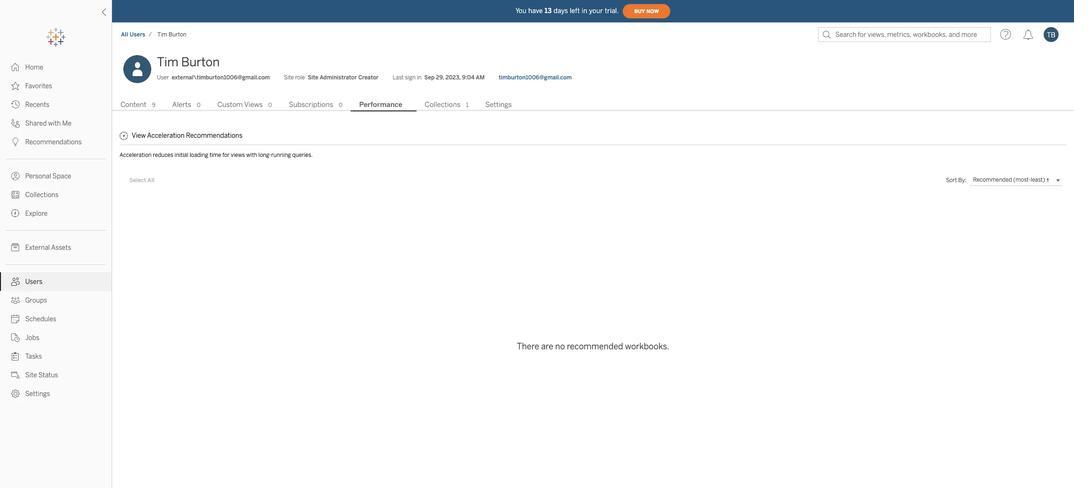 Task type: describe. For each thing, give the bounding box(es) containing it.
tasks
[[25, 353, 42, 361]]

external assets link
[[0, 238, 112, 257]]

reduces
[[153, 152, 173, 158]]

by text only_f5he34f image for favorites
[[11, 82, 20, 90]]

users link
[[0, 272, 112, 291]]

by text only_f5he34f image for home
[[11, 63, 20, 72]]

queries.
[[292, 152, 313, 158]]

views
[[231, 152, 245, 158]]

29,
[[436, 74, 444, 81]]

by text only_f5he34f image for explore
[[11, 209, 20, 218]]

by text only_f5he34f image for personal space
[[11, 172, 20, 180]]

favorites link
[[0, 77, 112, 95]]

you have 13 days left in your trial.
[[516, 7, 619, 15]]

me
[[62, 120, 72, 128]]

recommendations inside recommendations "link"
[[25, 138, 82, 146]]

timburton1006@gmail.com link
[[499, 73, 572, 82]]

running
[[271, 152, 291, 158]]

navigation panel element
[[0, 28, 112, 403]]

assets
[[51, 244, 71, 252]]

tim burton main content
[[112, 47, 1075, 488]]

home
[[25, 64, 43, 72]]

by text only_f5he34f image for groups
[[11, 296, 20, 305]]

by text only_f5he34f image for shared with me
[[11, 119, 20, 128]]

recommendations inside tim burton main content
[[186, 132, 243, 140]]

subscriptions
[[289, 100, 333, 109]]

settings link
[[0, 385, 112, 403]]

space
[[53, 172, 71, 180]]

0 vertical spatial acceleration
[[147, 132, 185, 140]]

custom
[[218, 100, 243, 109]]

acceleration reduces initial loading time for views with long-running queries.
[[120, 152, 313, 158]]

select all
[[129, 177, 155, 184]]

left
[[570, 7, 580, 15]]

last
[[393, 74, 404, 81]]

0 vertical spatial burton
[[169, 31, 187, 38]]

with inside main navigation. press the up and down arrow keys to access links. element
[[48, 120, 61, 128]]

favorites
[[25, 82, 52, 90]]

schedules
[[25, 315, 56, 323]]

sign
[[405, 74, 416, 81]]

2023,
[[446, 74, 461, 81]]

by:
[[959, 177, 967, 184]]

jobs
[[25, 334, 39, 342]]

am
[[476, 74, 485, 81]]

personal space
[[25, 172, 71, 180]]

tim inside main content
[[157, 55, 179, 70]]

role
[[295, 74, 305, 81]]

groups link
[[0, 291, 112, 310]]

0 vertical spatial in
[[582, 7, 588, 15]]

external assets
[[25, 244, 71, 252]]

shared
[[25, 120, 47, 128]]

no
[[556, 342, 565, 352]]

in inside tim burton main content
[[417, 74, 422, 81]]

have
[[529, 7, 543, 15]]

view
[[132, 132, 146, 140]]

/
[[149, 31, 152, 38]]

by text only_f5he34f image for site status
[[11, 371, 20, 379]]

shared with me link
[[0, 114, 112, 133]]

view acceleration recommendations
[[132, 132, 243, 140]]

days
[[554, 7, 568, 15]]

there are no recommended workbooks.
[[517, 342, 670, 352]]

jobs link
[[0, 329, 112, 347]]

custom views
[[218, 100, 263, 109]]

0 vertical spatial tim burton
[[158, 31, 187, 38]]

buy now
[[635, 8, 659, 14]]

views
[[244, 100, 263, 109]]

by text only_f5he34f image for schedules
[[11, 315, 20, 323]]

tasks link
[[0, 347, 112, 366]]

sep
[[425, 74, 435, 81]]

buy now button
[[623, 4, 671, 19]]

schedules link
[[0, 310, 112, 329]]

all users /
[[121, 31, 152, 38]]

groups
[[25, 297, 47, 305]]

0 vertical spatial users
[[130, 31, 145, 38]]

tim burton element
[[155, 31, 189, 38]]

13
[[545, 7, 552, 15]]

administrator
[[320, 74, 357, 81]]

personal space link
[[0, 167, 112, 186]]

site status link
[[0, 366, 112, 385]]

collections inside sub-spaces "tab list"
[[425, 100, 461, 109]]

by text only_f5he34f image for recommendations
[[11, 138, 20, 146]]

timburton1006@gmail.com
[[499, 74, 572, 81]]

select all button
[[123, 175, 161, 186]]

recents
[[25, 101, 49, 109]]

user
[[157, 74, 169, 81]]

users inside main navigation. press the up and down arrow keys to access links. element
[[25, 278, 42, 286]]

collections inside 'link'
[[25, 191, 59, 199]]

user external\timburton1006@gmail.com
[[157, 74, 270, 81]]

site role site administrator creator
[[284, 74, 379, 81]]

time
[[210, 152, 221, 158]]

by text only_f5he34f image for users
[[11, 278, 20, 286]]

site status
[[25, 372, 58, 379]]

loading
[[190, 152, 208, 158]]

9
[[152, 102, 156, 108]]



Task type: vqa. For each thing, say whether or not it's contained in the screenshot.


Task type: locate. For each thing, give the bounding box(es) containing it.
recommendations link
[[0, 133, 112, 151]]

6 by text only_f5he34f image from the top
[[11, 278, 20, 286]]

sub-spaces tab list
[[112, 100, 1075, 112]]

site left role on the top
[[284, 74, 294, 81]]

2 by text only_f5he34f image from the top
[[11, 138, 20, 146]]

1 vertical spatial all
[[148, 177, 155, 184]]

acceleration up reduces
[[147, 132, 185, 140]]

by text only_f5he34f image left the 'schedules'
[[11, 315, 20, 323]]

tim burton
[[158, 31, 187, 38], [157, 55, 220, 70]]

1 horizontal spatial users
[[130, 31, 145, 38]]

by text only_f5he34f image inside settings link
[[11, 390, 20, 398]]

2 horizontal spatial 0
[[339, 102, 343, 108]]

by text only_f5he34f image inside recents link
[[11, 100, 20, 109]]

settings inside sub-spaces "tab list"
[[486, 100, 512, 109]]

home link
[[0, 58, 112, 77]]

acceleration
[[147, 132, 185, 140], [120, 152, 152, 158]]

1 vertical spatial tim
[[157, 55, 179, 70]]

0 vertical spatial tim
[[158, 31, 167, 38]]

main navigation. press the up and down arrow keys to access links. element
[[0, 58, 112, 403]]

1 horizontal spatial recommendations
[[186, 132, 243, 140]]

1 horizontal spatial 0
[[269, 102, 272, 108]]

trial.
[[605, 7, 619, 15]]

by text only_f5he34f image inside the shared with me link
[[11, 119, 20, 128]]

1 horizontal spatial collections
[[425, 100, 461, 109]]

creator
[[359, 74, 379, 81]]

initial
[[175, 152, 188, 158]]

by text only_f5he34f image inside the schedules link
[[11, 315, 20, 323]]

1 horizontal spatial site
[[284, 74, 294, 81]]

tim burton up user external\timburton1006@gmail.com
[[157, 55, 220, 70]]

your
[[590, 7, 603, 15]]

by text only_f5he34f image inside collections 'link'
[[11, 191, 20, 199]]

7 by text only_f5he34f image from the top
[[11, 334, 20, 342]]

9:04
[[462, 74, 475, 81]]

with left long-
[[246, 152, 257, 158]]

1 vertical spatial tim burton
[[157, 55, 220, 70]]

by text only_f5he34f image
[[11, 82, 20, 90], [11, 100, 20, 109], [11, 119, 20, 128], [11, 243, 20, 252], [11, 296, 20, 305], [11, 315, 20, 323], [11, 371, 20, 379]]

all inside button
[[148, 177, 155, 184]]

collections down personal
[[25, 191, 59, 199]]

1 vertical spatial with
[[246, 152, 257, 158]]

0 horizontal spatial 0
[[197, 102, 201, 108]]

explore link
[[0, 204, 112, 223]]

0 horizontal spatial collections
[[25, 191, 59, 199]]

recommendations down the shared with me link
[[25, 138, 82, 146]]

tim burton right /
[[158, 31, 187, 38]]

sort
[[947, 177, 958, 184]]

workbooks.
[[626, 342, 670, 352]]

recommended
[[567, 342, 624, 352]]

5 by text only_f5he34f image from the top
[[11, 209, 20, 218]]

site inside main navigation. press the up and down arrow keys to access links. element
[[25, 372, 37, 379]]

1
[[466, 102, 469, 108]]

1 by text only_f5he34f image from the top
[[11, 82, 20, 90]]

recommendations up the time
[[186, 132, 243, 140]]

now
[[647, 8, 659, 14]]

1 horizontal spatial all
[[148, 177, 155, 184]]

by text only_f5he34f image for settings
[[11, 390, 20, 398]]

0 horizontal spatial settings
[[25, 390, 50, 398]]

1 vertical spatial users
[[25, 278, 42, 286]]

0 right alerts at the top
[[197, 102, 201, 108]]

settings right 1
[[486, 100, 512, 109]]

performance
[[360, 100, 403, 109]]

site for site status
[[25, 372, 37, 379]]

0 vertical spatial all
[[121, 31, 128, 38]]

0 horizontal spatial with
[[48, 120, 61, 128]]

tim burton inside main content
[[157, 55, 220, 70]]

site right role on the top
[[308, 74, 319, 81]]

by text only_f5he34f image left favorites
[[11, 82, 20, 90]]

by text only_f5he34f image inside recommendations "link"
[[11, 138, 20, 146]]

with left me
[[48, 120, 61, 128]]

all right select
[[148, 177, 155, 184]]

0 horizontal spatial in
[[417, 74, 422, 81]]

status
[[38, 372, 58, 379]]

by text only_f5he34f image left groups
[[11, 296, 20, 305]]

1 horizontal spatial settings
[[486, 100, 512, 109]]

by text only_f5he34f image inside explore link
[[11, 209, 20, 218]]

alerts
[[172, 100, 191, 109]]

are
[[541, 342, 554, 352]]

collections link
[[0, 186, 112, 204]]

1 horizontal spatial with
[[246, 152, 257, 158]]

by text only_f5he34f image inside jobs link
[[11, 334, 20, 342]]

settings
[[486, 100, 512, 109], [25, 390, 50, 398]]

by text only_f5he34f image for tasks
[[11, 352, 20, 361]]

by text only_f5he34f image for jobs
[[11, 334, 20, 342]]

users up groups
[[25, 278, 42, 286]]

0
[[197, 102, 201, 108], [269, 102, 272, 108], [339, 102, 343, 108]]

by text only_f5he34f image for recents
[[11, 100, 20, 109]]

0 for subscriptions
[[339, 102, 343, 108]]

collections left 1
[[425, 100, 461, 109]]

4 by text only_f5he34f image from the top
[[11, 243, 20, 252]]

sort by:
[[947, 177, 967, 184]]

tim right /
[[158, 31, 167, 38]]

tim up user
[[157, 55, 179, 70]]

with
[[48, 120, 61, 128], [246, 152, 257, 158]]

7 by text only_f5he34f image from the top
[[11, 371, 20, 379]]

1 vertical spatial settings
[[25, 390, 50, 398]]

1 vertical spatial collections
[[25, 191, 59, 199]]

all left /
[[121, 31, 128, 38]]

last sign in sep 29, 2023, 9:04 am
[[393, 74, 485, 81]]

0 horizontal spatial users
[[25, 278, 42, 286]]

with inside tim burton main content
[[246, 152, 257, 158]]

by text only_f5he34f image left "external"
[[11, 243, 20, 252]]

recents link
[[0, 95, 112, 114]]

by text only_f5he34f image inside site status link
[[11, 371, 20, 379]]

by text only_f5he34f image inside tasks link
[[11, 352, 20, 361]]

0 vertical spatial collections
[[425, 100, 461, 109]]

recommendations
[[186, 132, 243, 140], [25, 138, 82, 146]]

explore
[[25, 210, 48, 218]]

5 by text only_f5he34f image from the top
[[11, 296, 20, 305]]

0 right views
[[269, 102, 272, 108]]

in right sign
[[417, 74, 422, 81]]

burton up user external\timburton1006@gmail.com
[[181, 55, 220, 70]]

0 down administrator
[[339, 102, 343, 108]]

3 by text only_f5he34f image from the top
[[11, 119, 20, 128]]

by text only_f5he34f image left shared
[[11, 119, 20, 128]]

burton right /
[[169, 31, 187, 38]]

3 0 from the left
[[339, 102, 343, 108]]

1 vertical spatial in
[[417, 74, 422, 81]]

0 for custom views
[[269, 102, 272, 108]]

by text only_f5he34f image inside personal space link
[[11, 172, 20, 180]]

by text only_f5he34f image inside "groups" link
[[11, 296, 20, 305]]

0 horizontal spatial all
[[121, 31, 128, 38]]

acceleration down the view
[[120, 152, 152, 158]]

site for site role site administrator creator
[[284, 74, 294, 81]]

select
[[129, 177, 146, 184]]

by text only_f5he34f image inside favorites link
[[11, 82, 20, 90]]

0 horizontal spatial site
[[25, 372, 37, 379]]

0 vertical spatial with
[[48, 120, 61, 128]]

2 0 from the left
[[269, 102, 272, 108]]

shared with me
[[25, 120, 72, 128]]

by text only_f5he34f image for collections
[[11, 191, 20, 199]]

buy
[[635, 8, 646, 14]]

users
[[130, 31, 145, 38], [25, 278, 42, 286]]

settings inside settings link
[[25, 390, 50, 398]]

3 by text only_f5he34f image from the top
[[11, 172, 20, 180]]

0 for alerts
[[197, 102, 201, 108]]

all
[[121, 31, 128, 38], [148, 177, 155, 184]]

tim
[[158, 31, 167, 38], [157, 55, 179, 70]]

all users link
[[121, 31, 146, 38]]

settings down the site status
[[25, 390, 50, 398]]

external\timburton1006@gmail.com
[[172, 74, 270, 81]]

by text only_f5he34f image left the site status
[[11, 371, 20, 379]]

collections
[[425, 100, 461, 109], [25, 191, 59, 199]]

site left status
[[25, 372, 37, 379]]

2 by text only_f5he34f image from the top
[[11, 100, 20, 109]]

long-
[[259, 152, 271, 158]]

0 horizontal spatial recommendations
[[25, 138, 82, 146]]

content
[[121, 100, 146, 109]]

by text only_f5he34f image
[[11, 63, 20, 72], [11, 138, 20, 146], [11, 172, 20, 180], [11, 191, 20, 199], [11, 209, 20, 218], [11, 278, 20, 286], [11, 334, 20, 342], [11, 352, 20, 361], [11, 390, 20, 398]]

9 by text only_f5he34f image from the top
[[11, 390, 20, 398]]

by text only_f5he34f image inside users link
[[11, 278, 20, 286]]

0 vertical spatial settings
[[486, 100, 512, 109]]

by text only_f5he34f image inside home link
[[11, 63, 20, 72]]

1 vertical spatial acceleration
[[120, 152, 152, 158]]

burton
[[169, 31, 187, 38], [181, 55, 220, 70]]

1 horizontal spatial in
[[582, 7, 588, 15]]

burton inside main content
[[181, 55, 220, 70]]

by text only_f5he34f image for external assets
[[11, 243, 20, 252]]

users left /
[[130, 31, 145, 38]]

1 0 from the left
[[197, 102, 201, 108]]

6 by text only_f5he34f image from the top
[[11, 315, 20, 323]]

you
[[516, 7, 527, 15]]

by text only_f5he34f image inside external assets 'link'
[[11, 243, 20, 252]]

in
[[582, 7, 588, 15], [417, 74, 422, 81]]

external
[[25, 244, 50, 252]]

personal
[[25, 172, 51, 180]]

1 by text only_f5he34f image from the top
[[11, 63, 20, 72]]

by text only_f5he34f image left recents
[[11, 100, 20, 109]]

for
[[223, 152, 230, 158]]

there
[[517, 342, 540, 352]]

Search for views, metrics, workbooks, and more text field
[[819, 27, 992, 42]]

1 vertical spatial burton
[[181, 55, 220, 70]]

8 by text only_f5he34f image from the top
[[11, 352, 20, 361]]

in right the left
[[582, 7, 588, 15]]

2 horizontal spatial site
[[308, 74, 319, 81]]

4 by text only_f5he34f image from the top
[[11, 191, 20, 199]]



